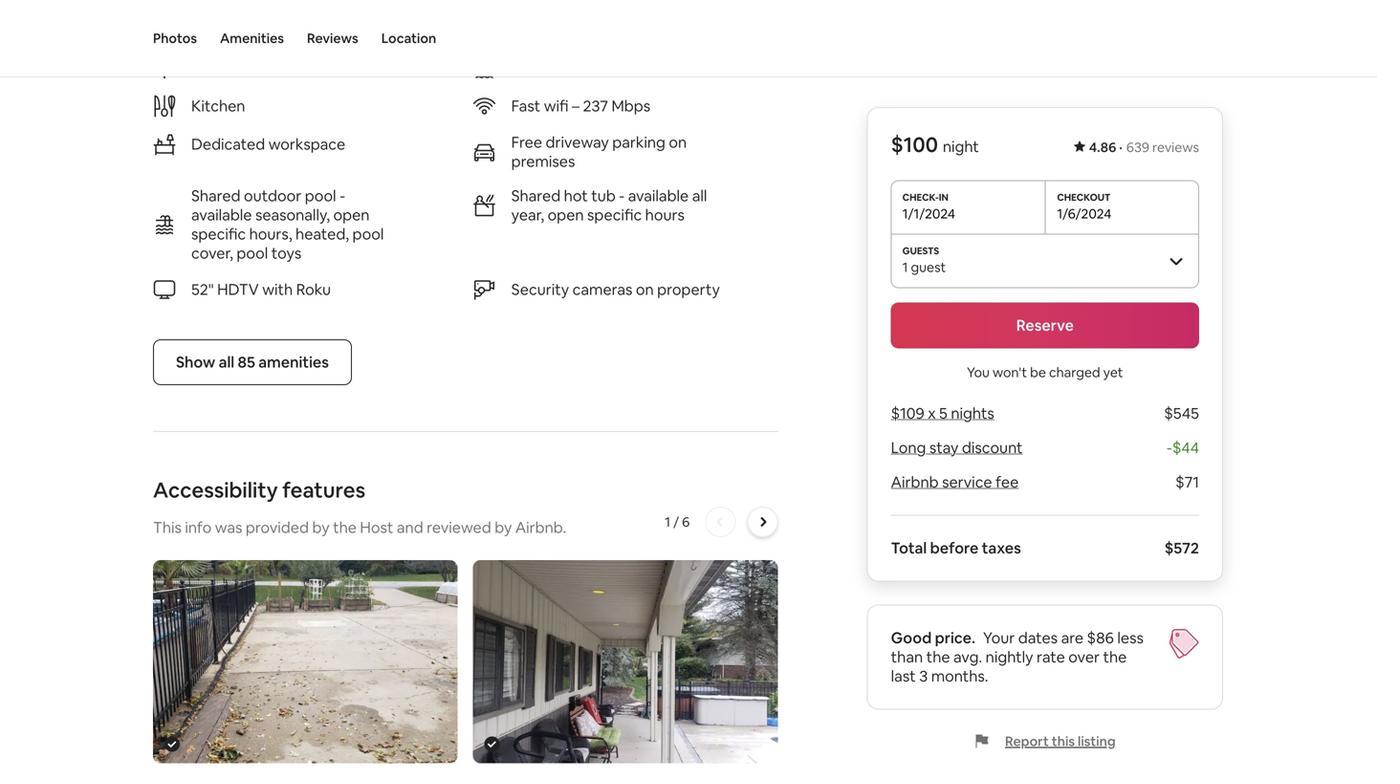 Task type: describe. For each thing, give the bounding box(es) containing it.
/
[[674, 514, 679, 531]]

reviews
[[307, 30, 359, 47]]

2 horizontal spatial -
[[1167, 438, 1173, 458]]

639
[[1127, 139, 1150, 156]]

on inside free driveway parking on premises
[[669, 133, 687, 152]]

garden view
[[191, 58, 280, 78]]

$572
[[1165, 539, 1200, 558]]

parking
[[613, 133, 666, 152]]

premises
[[512, 152, 575, 171]]

access
[[674, 58, 721, 78]]

cover,
[[191, 244, 233, 263]]

shared
[[575, 58, 623, 78]]

months.
[[932, 667, 989, 687]]

hours,
[[249, 224, 292, 244]]

-$44
[[1167, 438, 1200, 458]]

driveway
[[546, 133, 609, 152]]

dedicated
[[191, 134, 265, 154]]

1 / 6
[[665, 514, 690, 531]]

location
[[382, 30, 436, 47]]

free
[[512, 133, 543, 152]]

than
[[891, 648, 923, 667]]

this for listing
[[1052, 733, 1075, 751]]

place
[[251, 7, 304, 34]]

the inside accessibility features region
[[333, 518, 357, 538]]

heated,
[[296, 224, 349, 244]]

less
[[1118, 629, 1144, 648]]

or
[[557, 58, 572, 78]]

stay
[[930, 438, 959, 458]]

nights
[[951, 404, 995, 423]]

1/6/2024
[[1058, 205, 1112, 222]]

52" hdtv with roku
[[191, 280, 331, 299]]

show all 85 amenities button
[[153, 340, 352, 386]]

fast
[[512, 96, 541, 116]]

yet
[[1104, 364, 1124, 381]]

report this listing button
[[975, 733, 1116, 751]]

this info was provided by the host and reviewed by airbnb.
[[153, 518, 567, 538]]

open inside "shared outdoor pool - available seasonally, open specific hours, heated, pool cover, pool toys"
[[333, 205, 370, 225]]

$545
[[1165, 404, 1200, 423]]

public
[[512, 58, 554, 78]]

fast wifi – 237 mbps
[[512, 96, 651, 116]]

service
[[943, 473, 993, 492]]

- for tub
[[619, 186, 625, 206]]

$86
[[1087, 629, 1115, 648]]

- for pool
[[340, 186, 345, 206]]

this
[[153, 518, 182, 538]]

tub
[[592, 186, 616, 206]]

good
[[891, 629, 932, 648]]

nightly
[[986, 648, 1034, 667]]

host
[[360, 518, 394, 538]]

your dates are $86 less than the avg. nightly rate over the last 3 months.
[[891, 629, 1144, 687]]

$109 x 5 nights button
[[891, 404, 995, 423]]

shared for shared hot tub - available all year, open specific hours
[[512, 186, 561, 206]]

1 by from the left
[[312, 518, 330, 538]]

taxes
[[982, 539, 1022, 558]]

3
[[920, 667, 928, 687]]

location button
[[382, 0, 436, 77]]

hours
[[646, 205, 685, 225]]

4.86 · 639 reviews
[[1090, 139, 1200, 156]]

kitchen
[[191, 96, 245, 116]]

security
[[512, 280, 569, 299]]

photos
[[153, 30, 197, 47]]

1 guest button
[[891, 234, 1200, 288]]

1 guest
[[903, 259, 947, 276]]

all inside button
[[219, 353, 235, 372]]

show all 85 amenities
[[176, 353, 329, 372]]

amenities button
[[220, 0, 284, 77]]

toys
[[271, 244, 302, 263]]

dates
[[1019, 629, 1058, 648]]

6
[[682, 514, 690, 531]]

discount
[[962, 438, 1023, 458]]

0 horizontal spatial on
[[636, 280, 654, 299]]

avg.
[[954, 648, 983, 667]]

rate
[[1037, 648, 1066, 667]]

1 for 1 / 6
[[665, 514, 671, 531]]

reviews button
[[307, 0, 359, 77]]

specific inside shared hot tub - available all year, open specific hours
[[588, 205, 642, 225]]

0 horizontal spatial pool
[[237, 244, 268, 263]]

outdoor
[[244, 186, 302, 206]]

·
[[1120, 139, 1123, 156]]

wifi
[[544, 96, 569, 116]]

before
[[931, 539, 979, 558]]

charged
[[1050, 364, 1101, 381]]

accessibility features
[[153, 477, 366, 504]]



Task type: vqa. For each thing, say whether or not it's contained in the screenshot.


Task type: locate. For each thing, give the bounding box(es) containing it.
accessibility
[[153, 477, 278, 504]]

offers
[[308, 7, 366, 34]]

public or shared beach access
[[512, 58, 721, 78]]

accessible parking spot, verified image image
[[153, 561, 458, 764], [153, 561, 458, 764]]

total before taxes
[[891, 539, 1022, 558]]

1 horizontal spatial specific
[[588, 205, 642, 225]]

by down features
[[312, 518, 330, 538]]

1 horizontal spatial shared
[[512, 186, 561, 206]]

this up garden view
[[211, 7, 246, 34]]

0 vertical spatial this
[[211, 7, 246, 34]]

$100
[[891, 131, 939, 158]]

available
[[628, 186, 689, 206], [191, 205, 252, 225]]

1 horizontal spatial the
[[927, 648, 951, 667]]

0 horizontal spatial 1
[[665, 514, 671, 531]]

what
[[153, 7, 207, 34]]

specific left 'hours,'
[[191, 224, 246, 244]]

1 inside 1 guest "dropdown button"
[[903, 259, 908, 276]]

0 horizontal spatial this
[[211, 7, 246, 34]]

0 vertical spatial 1
[[903, 259, 908, 276]]

1 vertical spatial all
[[219, 353, 235, 372]]

$100 night
[[891, 131, 980, 158]]

- inside shared hot tub - available all year, open specific hours
[[619, 186, 625, 206]]

0 horizontal spatial available
[[191, 205, 252, 225]]

beach
[[626, 58, 670, 78]]

available for specific
[[628, 186, 689, 206]]

you won't be charged yet
[[967, 364, 1124, 381]]

the right over
[[1104, 648, 1127, 667]]

0 horizontal spatial by
[[312, 518, 330, 538]]

long stay discount button
[[891, 438, 1023, 458]]

1 horizontal spatial by
[[495, 518, 512, 538]]

be
[[1031, 364, 1047, 381]]

amenities
[[259, 353, 329, 372]]

over
[[1069, 648, 1100, 667]]

all inside shared hot tub - available all year, open specific hours
[[692, 186, 707, 206]]

1 horizontal spatial available
[[628, 186, 689, 206]]

this for place
[[211, 7, 246, 34]]

available right tub
[[628, 186, 689, 206]]

fee
[[996, 473, 1019, 492]]

pool left 'toys'
[[237, 244, 268, 263]]

dedicated workspace
[[191, 134, 346, 154]]

0 vertical spatial all
[[692, 186, 707, 206]]

price.
[[935, 629, 976, 648]]

roku
[[296, 280, 331, 299]]

specific left hours
[[588, 205, 642, 225]]

open right seasonally,
[[333, 205, 370, 225]]

info
[[185, 518, 212, 538]]

lit path to the guest entrance, verified image image
[[473, 561, 778, 764], [473, 561, 778, 764]]

listing
[[1078, 733, 1116, 751]]

free driveway parking on premises
[[512, 133, 687, 171]]

reserve button
[[891, 303, 1200, 349]]

total
[[891, 539, 927, 558]]

1 inside accessibility features region
[[665, 514, 671, 531]]

1 left guest
[[903, 259, 908, 276]]

0 horizontal spatial the
[[333, 518, 357, 538]]

1 horizontal spatial all
[[692, 186, 707, 206]]

1 horizontal spatial 1
[[903, 259, 908, 276]]

1 horizontal spatial pool
[[305, 186, 336, 206]]

1 horizontal spatial on
[[669, 133, 687, 152]]

$109
[[891, 404, 925, 423]]

237
[[583, 96, 609, 116]]

airbnb.
[[516, 518, 567, 538]]

open right the year,
[[548, 205, 584, 225]]

features
[[282, 477, 366, 504]]

5
[[940, 404, 948, 423]]

seasonally,
[[255, 205, 330, 225]]

shared outdoor pool - available seasonally, open specific hours, heated, pool cover, pool toys
[[191, 186, 384, 263]]

guest
[[911, 259, 947, 276]]

0 horizontal spatial shared
[[191, 186, 241, 206]]

cameras
[[573, 280, 633, 299]]

-
[[340, 186, 345, 206], [619, 186, 625, 206], [1167, 438, 1173, 458]]

1 vertical spatial this
[[1052, 733, 1075, 751]]

reserve
[[1017, 316, 1074, 335]]

photos button
[[153, 0, 197, 77]]

by left 'airbnb.'
[[495, 518, 512, 538]]

on right parking
[[669, 133, 687, 152]]

all left 85
[[219, 353, 235, 372]]

pool up "heated,"
[[305, 186, 336, 206]]

2 open from the left
[[548, 205, 584, 225]]

pool
[[305, 186, 336, 206], [353, 224, 384, 244], [237, 244, 268, 263]]

this left listing
[[1052, 733, 1075, 751]]

85
[[238, 353, 255, 372]]

available for hours,
[[191, 205, 252, 225]]

this
[[211, 7, 246, 34], [1052, 733, 1075, 751]]

shared down premises
[[512, 186, 561, 206]]

1
[[903, 259, 908, 276], [665, 514, 671, 531]]

available up cover,
[[191, 205, 252, 225]]

0 horizontal spatial -
[[340, 186, 345, 206]]

and
[[397, 518, 424, 538]]

1 for 1 guest
[[903, 259, 908, 276]]

2 by from the left
[[495, 518, 512, 538]]

good price.
[[891, 629, 976, 648]]

- up "heated,"
[[340, 186, 345, 206]]

available inside "shared outdoor pool - available seasonally, open specific hours, heated, pool cover, pool toys"
[[191, 205, 252, 225]]

1 open from the left
[[333, 205, 370, 225]]

you
[[967, 364, 990, 381]]

0 vertical spatial on
[[669, 133, 687, 152]]

shared for shared outdoor pool - available seasonally, open specific hours, heated, pool cover, pool toys
[[191, 186, 241, 206]]

shared down dedicated
[[191, 186, 241, 206]]

- right tub
[[619, 186, 625, 206]]

1 horizontal spatial -
[[619, 186, 625, 206]]

0 horizontal spatial specific
[[191, 224, 246, 244]]

open inside shared hot tub - available all year, open specific hours
[[548, 205, 584, 225]]

shared inside shared hot tub - available all year, open specific hours
[[512, 186, 561, 206]]

- inside "shared outdoor pool - available seasonally, open specific hours, heated, pool cover, pool toys"
[[340, 186, 345, 206]]

1 shared from the left
[[191, 186, 241, 206]]

provided
[[246, 518, 309, 538]]

shared hot tub - available all year, open specific hours
[[512, 186, 707, 225]]

report
[[1006, 733, 1049, 751]]

4.86
[[1090, 139, 1117, 156]]

1 horizontal spatial this
[[1052, 733, 1075, 751]]

property
[[657, 280, 720, 299]]

1 vertical spatial 1
[[665, 514, 671, 531]]

all right hours
[[692, 186, 707, 206]]

report this listing
[[1006, 733, 1116, 751]]

2 horizontal spatial the
[[1104, 648, 1127, 667]]

$44
[[1173, 438, 1200, 458]]

show
[[176, 353, 215, 372]]

52"
[[191, 280, 214, 299]]

shared inside "shared outdoor pool - available seasonally, open specific hours, heated, pool cover, pool toys"
[[191, 186, 241, 206]]

the left 'host'
[[333, 518, 357, 538]]

2 shared from the left
[[512, 186, 561, 206]]

specific inside "shared outdoor pool - available seasonally, open specific hours, heated, pool cover, pool toys"
[[191, 224, 246, 244]]

reviews
[[1153, 139, 1200, 156]]

garden
[[191, 58, 244, 78]]

security cameras on property
[[512, 280, 720, 299]]

accessibility features region
[[145, 477, 786, 780]]

1 left /
[[665, 514, 671, 531]]

1/1/2024
[[903, 205, 956, 222]]

airbnb
[[891, 473, 939, 492]]

reviewed
[[427, 518, 492, 538]]

pool right "heated,"
[[353, 224, 384, 244]]

with
[[262, 280, 293, 299]]

- down $545
[[1167, 438, 1173, 458]]

on right "cameras"
[[636, 280, 654, 299]]

1 horizontal spatial open
[[548, 205, 584, 225]]

x
[[928, 404, 936, 423]]

1 vertical spatial on
[[636, 280, 654, 299]]

$71
[[1176, 473, 1200, 492]]

0 horizontal spatial open
[[333, 205, 370, 225]]

available inside shared hot tub - available all year, open specific hours
[[628, 186, 689, 206]]

your
[[984, 629, 1015, 648]]

shared
[[191, 186, 241, 206], [512, 186, 561, 206]]

2 horizontal spatial pool
[[353, 224, 384, 244]]

year,
[[512, 205, 545, 225]]

won't
[[993, 364, 1028, 381]]

workspace
[[269, 134, 346, 154]]

0 horizontal spatial all
[[219, 353, 235, 372]]

the left avg.
[[927, 648, 951, 667]]

on
[[669, 133, 687, 152], [636, 280, 654, 299]]



